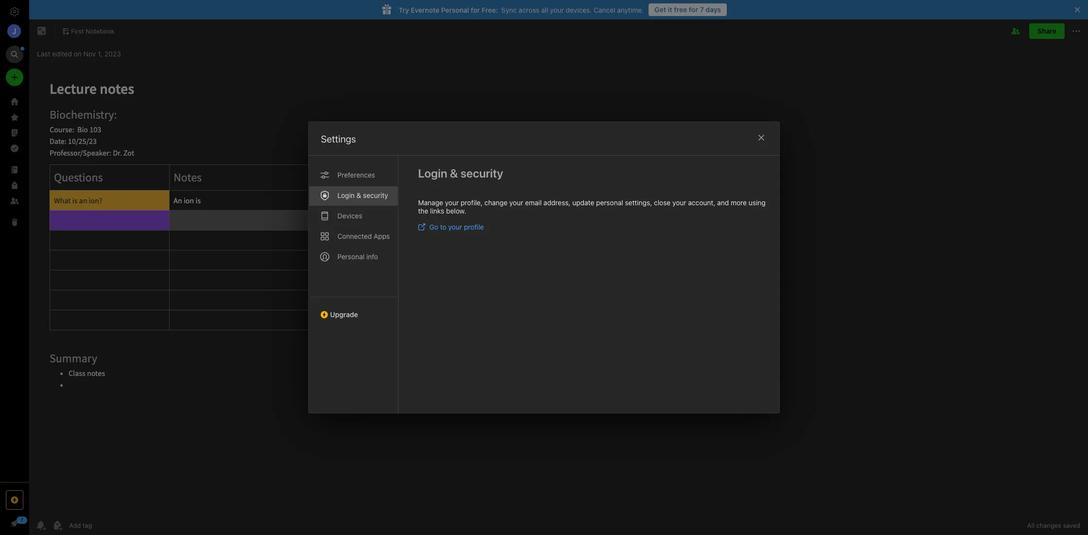 Task type: vqa. For each thing, say whether or not it's contained in the screenshot.
&
yes



Task type: describe. For each thing, give the bounding box(es) containing it.
account,
[[689, 199, 716, 207]]

get it free for 7 days
[[655, 5, 722, 14]]

free:
[[482, 6, 498, 14]]

devices
[[338, 212, 363, 220]]

1 horizontal spatial &
[[450, 166, 458, 180]]

on
[[74, 49, 82, 58]]

manage
[[418, 199, 444, 207]]

changes
[[1037, 522, 1062, 529]]

settings,
[[625, 199, 653, 207]]

below.
[[446, 207, 466, 215]]

add a reminder image
[[35, 520, 47, 531]]

get
[[655, 5, 667, 14]]

preferences
[[338, 171, 375, 179]]

home image
[[9, 96, 20, 108]]

links
[[430, 207, 445, 215]]

login inside tab list
[[338, 191, 355, 199]]

days
[[706, 5, 722, 14]]

info
[[367, 253, 378, 261]]

get it free for 7 days button
[[649, 3, 727, 16]]

all
[[542, 6, 549, 14]]

last
[[37, 49, 50, 58]]

login & security inside tab list
[[338, 191, 388, 199]]

settings image
[[9, 6, 20, 18]]

7
[[700, 5, 704, 14]]

connected apps
[[338, 232, 390, 240]]

0 vertical spatial login & security
[[418, 166, 504, 180]]

all
[[1028, 522, 1035, 529]]

last edited on nov 1, 2023
[[37, 49, 121, 58]]

0 vertical spatial personal
[[442, 6, 469, 14]]

settings
[[321, 133, 356, 145]]

the
[[418, 207, 429, 215]]

for for free:
[[471, 6, 480, 14]]

try
[[399, 6, 409, 14]]

Note Editor text field
[[29, 66, 1089, 515]]

try evernote personal for free: sync across all your devices. cancel anytime.
[[399, 6, 644, 14]]

2023
[[104, 49, 121, 58]]

go to your profile
[[430, 223, 484, 231]]

go to your profile button
[[418, 223, 484, 231]]

for for 7
[[689, 5, 699, 14]]

share button
[[1030, 23, 1066, 39]]

expand note image
[[36, 25, 48, 37]]

tab list containing preferences
[[309, 156, 399, 413]]

change
[[485, 199, 508, 207]]

close image
[[756, 132, 768, 144]]

profile
[[464, 223, 484, 231]]

update
[[573, 199, 595, 207]]

using
[[749, 199, 766, 207]]

edited
[[52, 49, 72, 58]]

apps
[[374, 232, 390, 240]]

connected
[[338, 232, 372, 240]]

across
[[519, 6, 540, 14]]

free
[[675, 5, 688, 14]]

share
[[1038, 27, 1057, 35]]

to
[[440, 223, 447, 231]]

upgrade image
[[9, 494, 20, 506]]



Task type: locate. For each thing, give the bounding box(es) containing it.
login & security down preferences
[[338, 191, 388, 199]]

for left '7'
[[689, 5, 699, 14]]

1 horizontal spatial login
[[418, 166, 448, 180]]

personal info
[[338, 253, 378, 261]]

close
[[654, 199, 671, 207]]

personal
[[597, 199, 624, 207]]

0 vertical spatial security
[[461, 166, 504, 180]]

login & security up profile,
[[418, 166, 504, 180]]

go
[[430, 223, 439, 231]]

for
[[689, 5, 699, 14], [471, 6, 480, 14]]

for left free:
[[471, 6, 480, 14]]

1 horizontal spatial personal
[[442, 6, 469, 14]]

add tag image
[[52, 520, 63, 531]]

first
[[71, 27, 84, 35]]

& inside tab list
[[357, 191, 361, 199]]

0 vertical spatial &
[[450, 166, 458, 180]]

first notebook
[[71, 27, 115, 35]]

personal inside tab list
[[338, 253, 365, 261]]

login up devices
[[338, 191, 355, 199]]

tab list
[[309, 156, 399, 413]]

personal
[[442, 6, 469, 14], [338, 253, 365, 261]]

notebook
[[86, 27, 115, 35]]

your right close
[[673, 199, 687, 207]]

email
[[525, 199, 542, 207]]

and
[[718, 199, 729, 207]]

& down preferences
[[357, 191, 361, 199]]

your right to
[[449, 223, 462, 231]]

1 horizontal spatial for
[[689, 5, 699, 14]]

tree
[[0, 94, 29, 482]]

1 vertical spatial login & security
[[338, 191, 388, 199]]

0 vertical spatial login
[[418, 166, 448, 180]]

security inside tab list
[[363, 191, 388, 199]]

1 horizontal spatial security
[[461, 166, 504, 180]]

personal right 'evernote'
[[442, 6, 469, 14]]

first notebook button
[[59, 24, 118, 38]]

& up below.
[[450, 166, 458, 180]]

anytime.
[[618, 6, 644, 14]]

your right links
[[445, 199, 459, 207]]

profile,
[[461, 199, 483, 207]]

1 vertical spatial personal
[[338, 253, 365, 261]]

login
[[418, 166, 448, 180], [338, 191, 355, 199]]

0 horizontal spatial for
[[471, 6, 480, 14]]

1,
[[98, 49, 103, 58]]

2 for from the left
[[471, 6, 480, 14]]

devices.
[[566, 6, 592, 14]]

&
[[450, 166, 458, 180], [357, 191, 361, 199]]

note window element
[[29, 19, 1089, 535]]

0 horizontal spatial personal
[[338, 253, 365, 261]]

upgrade
[[330, 310, 358, 319]]

0 horizontal spatial &
[[357, 191, 361, 199]]

personal down connected in the top left of the page
[[338, 253, 365, 261]]

nov
[[84, 49, 96, 58]]

evernote
[[411, 6, 440, 14]]

0 horizontal spatial login
[[338, 191, 355, 199]]

security down preferences
[[363, 191, 388, 199]]

your left email
[[510, 199, 524, 207]]

your right all
[[551, 6, 564, 14]]

all changes saved
[[1028, 522, 1081, 529]]

upgrade button
[[309, 297, 399, 323]]

manage your profile, change your email address, update personal settings, close your account, and more using the links below.
[[418, 199, 766, 215]]

your
[[551, 6, 564, 14], [445, 199, 459, 207], [510, 199, 524, 207], [673, 199, 687, 207], [449, 223, 462, 231]]

login up manage
[[418, 166, 448, 180]]

1 vertical spatial login
[[338, 191, 355, 199]]

security up profile,
[[461, 166, 504, 180]]

1 horizontal spatial login & security
[[418, 166, 504, 180]]

saved
[[1064, 522, 1081, 529]]

0 horizontal spatial security
[[363, 191, 388, 199]]

login & security
[[418, 166, 504, 180], [338, 191, 388, 199]]

sync
[[502, 6, 517, 14]]

security
[[461, 166, 504, 180], [363, 191, 388, 199]]

for inside button
[[689, 5, 699, 14]]

1 for from the left
[[689, 5, 699, 14]]

1 vertical spatial &
[[357, 191, 361, 199]]

more
[[731, 199, 747, 207]]

1 vertical spatial security
[[363, 191, 388, 199]]

it
[[668, 5, 673, 14]]

address,
[[544, 199, 571, 207]]

0 horizontal spatial login & security
[[338, 191, 388, 199]]

cancel
[[594, 6, 616, 14]]



